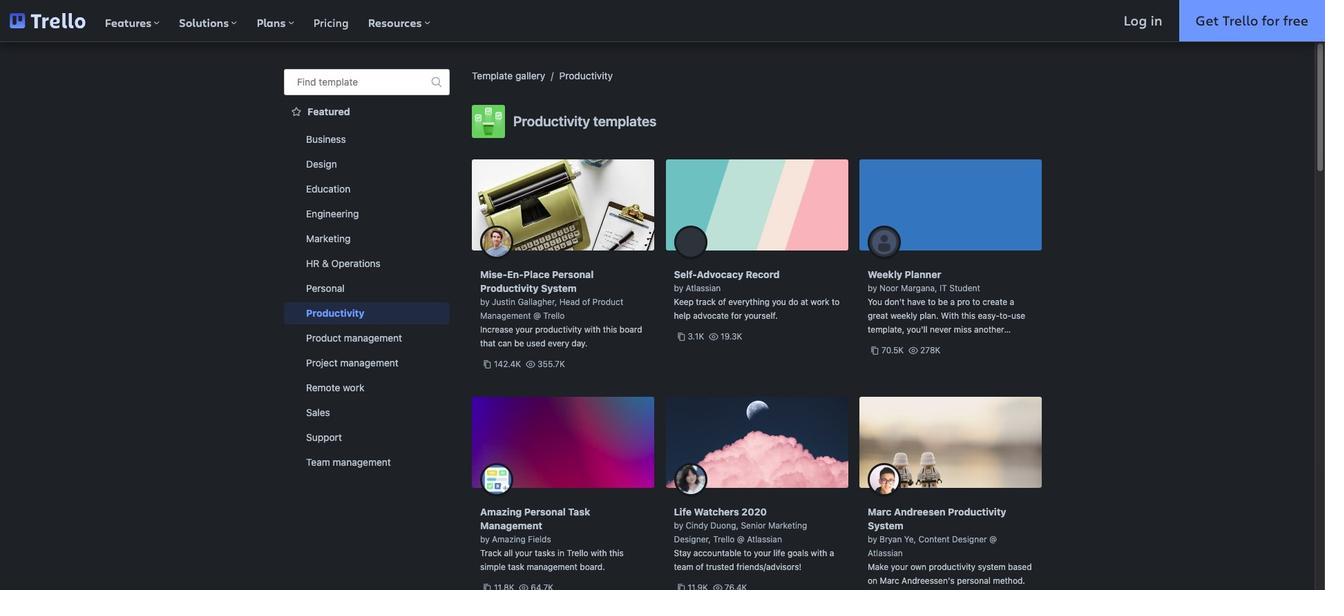 Task type: locate. For each thing, give the bounding box(es) containing it.
your
[[516, 325, 533, 335], [515, 549, 533, 559], [754, 549, 771, 559], [891, 563, 908, 573]]

help
[[674, 311, 691, 321]]

marketing link
[[284, 228, 450, 250]]

atlassian down senior
[[747, 535, 782, 545]]

in right 'log'
[[1151, 11, 1163, 30]]

by inside the 'marc andreesen productivity system by bryan ye, content designer @ atlassian make your own productivity system based on marc andreessen's personal method.'
[[868, 535, 877, 545]]

management down tasks
[[527, 563, 578, 573]]

0 vertical spatial marketing
[[306, 233, 351, 245]]

of right team
[[696, 563, 704, 573]]

be down it
[[938, 297, 948, 308]]

a up use
[[1010, 297, 1015, 308]]

personal up 'head' at the bottom
[[552, 269, 594, 281]]

marc up the bryan
[[868, 507, 892, 518]]

marc right on
[[880, 576, 900, 587]]

with right goals
[[811, 549, 827, 559]]

1 horizontal spatial work
[[811, 297, 830, 308]]

2 vertical spatial atlassian
[[868, 549, 903, 559]]

1 vertical spatial be
[[514, 339, 524, 349]]

personal inside mise-en-place personal productivity system by justin gallagher, head of product management @ trello increase your productivity with this board that can be used every day.
[[552, 269, 594, 281]]

to up plan.
[[928, 297, 936, 308]]

0 horizontal spatial @
[[533, 311, 541, 321]]

0 horizontal spatial in
[[558, 549, 565, 559]]

with
[[584, 325, 601, 335], [591, 549, 607, 559], [811, 549, 827, 559]]

1 horizontal spatial marketing
[[768, 521, 807, 531]]

a right goals
[[830, 549, 834, 559]]

1 vertical spatial productivity link
[[284, 303, 450, 325]]

of right track
[[718, 297, 726, 308]]

this left stay
[[610, 549, 624, 559]]

1 horizontal spatial system
[[868, 520, 904, 532]]

355.7k
[[538, 359, 565, 370]]

atlassian down the bryan
[[868, 549, 903, 559]]

1 vertical spatial productivity
[[929, 563, 976, 573]]

@ inside mise-en-place personal productivity system by justin gallagher, head of product management @ trello increase your productivity with this board that can be used every day.
[[533, 311, 541, 321]]

1 horizontal spatial productivity link
[[559, 70, 613, 82]]

tasks
[[535, 549, 555, 559]]

0 horizontal spatial marketing
[[306, 233, 351, 245]]

this
[[962, 311, 976, 321], [603, 325, 617, 335], [610, 549, 624, 559]]

own
[[911, 563, 927, 573]]

system up the bryan
[[868, 520, 904, 532]]

personal inside amazing personal task management by amazing fields track all your tasks in trello with this simple task management board.
[[524, 507, 566, 518]]

be
[[938, 297, 948, 308], [514, 339, 524, 349]]

pricing
[[313, 15, 349, 30]]

0 vertical spatial be
[[938, 297, 948, 308]]

management down product management link at the bottom left of the page
[[340, 357, 399, 369]]

your left own
[[891, 563, 908, 573]]

trello down 'head' at the bottom
[[543, 311, 565, 321]]

get trello for free
[[1196, 11, 1309, 30]]

management inside amazing personal task management by amazing fields track all your tasks in trello with this simple task management board.
[[527, 563, 578, 573]]

of right 'head' at the bottom
[[582, 297, 590, 308]]

advocate
[[693, 311, 729, 321]]

a inside life watchers 2020 by cindy duong, senior marketing designer, trello @ atlassian stay accountable to your life goals with a team of trusted friends/advisors!
[[830, 549, 834, 559]]

in right tasks
[[558, 549, 565, 559]]

1 vertical spatial this
[[603, 325, 617, 335]]

with inside life watchers 2020 by cindy duong, senior marketing designer, trello @ atlassian stay accountable to your life goals with a team of trusted friends/advisors!
[[811, 549, 827, 559]]

a left pro
[[950, 297, 955, 308]]

be inside mise-en-place personal productivity system by justin gallagher, head of product management @ trello increase your productivity with this board that can be used every day.
[[514, 339, 524, 349]]

featured
[[308, 106, 350, 117]]

of
[[582, 297, 590, 308], [718, 297, 726, 308], [696, 563, 704, 573]]

1 vertical spatial atlassian
[[747, 535, 782, 545]]

work right at
[[811, 297, 830, 308]]

in inside amazing personal task management by amazing fields track all your tasks in trello with this simple task management board.
[[558, 549, 565, 559]]

1 horizontal spatial in
[[1151, 11, 1163, 30]]

by down life
[[674, 521, 684, 531]]

never
[[930, 325, 952, 335]]

to right at
[[832, 297, 840, 308]]

team
[[674, 563, 694, 573]]

1 management from the top
[[480, 311, 531, 321]]

management down support link
[[333, 457, 391, 469]]

trello up "board."
[[567, 549, 589, 559]]

2 vertical spatial this
[[610, 549, 624, 559]]

by up keep
[[674, 283, 684, 294]]

productivity up product management
[[306, 308, 365, 319]]

design link
[[284, 153, 450, 176]]

1 vertical spatial amazing
[[492, 535, 526, 545]]

0 vertical spatial management
[[480, 311, 531, 321]]

2 horizontal spatial @
[[990, 535, 997, 545]]

0 horizontal spatial be
[[514, 339, 524, 349]]

for left free
[[1262, 11, 1280, 30]]

by up you
[[868, 283, 877, 294]]

andreesen
[[894, 507, 946, 518]]

ye,
[[904, 535, 916, 545]]

management up the project management link
[[344, 332, 402, 344]]

by up 'track'
[[480, 535, 490, 545]]

hr & operations
[[306, 258, 381, 270]]

0 vertical spatial for
[[1262, 11, 1280, 30]]

amazing fields image
[[480, 464, 513, 497]]

productivity up designer
[[948, 507, 1007, 518]]

with up "board."
[[591, 549, 607, 559]]

1 vertical spatial product
[[306, 332, 341, 344]]

you'll
[[907, 325, 928, 335]]

management up all
[[480, 520, 542, 532]]

2 horizontal spatial atlassian
[[868, 549, 903, 559]]

0 vertical spatial product
[[593, 297, 624, 308]]

cindy
[[686, 521, 708, 531]]

by left justin
[[480, 297, 490, 308]]

productivity inside mise-en-place personal productivity system by justin gallagher, head of product management @ trello increase your productivity with this board that can be used every day.
[[480, 283, 539, 294]]

personal inside 'link'
[[306, 283, 345, 294]]

personal up "fields"
[[524, 507, 566, 518]]

productivity link down personal 'link'
[[284, 303, 450, 325]]

1 horizontal spatial be
[[938, 297, 948, 308]]

trello
[[1223, 11, 1259, 30], [543, 311, 565, 321], [713, 535, 735, 545], [567, 549, 589, 559]]

trello down the duong,
[[713, 535, 735, 545]]

this inside the weekly planner by noor margana, it student you don't have to be a pro to create a great weekly plan. with this easy-to-use template, you'll never miss another deadline again!
[[962, 311, 976, 321]]

1 horizontal spatial of
[[696, 563, 704, 573]]

productivity
[[535, 325, 582, 335], [929, 563, 976, 573]]

0 horizontal spatial of
[[582, 297, 590, 308]]

this left board
[[603, 325, 617, 335]]

amazing up all
[[492, 535, 526, 545]]

@ right designer
[[990, 535, 997, 545]]

1 horizontal spatial productivity
[[929, 563, 976, 573]]

1 vertical spatial management
[[480, 520, 542, 532]]

product management
[[306, 332, 402, 344]]

1 vertical spatial marketing
[[768, 521, 807, 531]]

0 vertical spatial atlassian
[[686, 283, 721, 294]]

project
[[306, 357, 338, 369]]

stay
[[674, 549, 691, 559]]

1 horizontal spatial for
[[1262, 11, 1280, 30]]

this inside amazing personal task management by amazing fields track all your tasks in trello with this simple task management board.
[[610, 549, 624, 559]]

@ down "gallagher," in the bottom of the page
[[533, 311, 541, 321]]

marc andreesen productivity system by bryan ye, content designer @ atlassian make your own productivity system based on marc andreessen's personal method.
[[868, 507, 1032, 587]]

template gallery link
[[472, 70, 546, 82]]

0 vertical spatial marc
[[868, 507, 892, 518]]

this down pro
[[962, 311, 976, 321]]

can
[[498, 339, 512, 349]]

be right can
[[514, 339, 524, 349]]

0 horizontal spatial a
[[830, 549, 834, 559]]

0 horizontal spatial for
[[731, 311, 742, 321]]

1 vertical spatial personal
[[306, 283, 345, 294]]

trusted
[[706, 563, 734, 573]]

with up day.
[[584, 325, 601, 335]]

personal down &
[[306, 283, 345, 294]]

engineering link
[[284, 203, 450, 225]]

log
[[1124, 11, 1147, 30]]

for
[[1262, 11, 1280, 30], [731, 311, 742, 321]]

management
[[480, 311, 531, 321], [480, 520, 542, 532]]

project management link
[[284, 352, 450, 375]]

mise-
[[480, 269, 507, 281]]

0 vertical spatial this
[[962, 311, 976, 321]]

system inside the 'marc andreesen productivity system by bryan ye, content designer @ atlassian make your own productivity system based on marc andreessen's personal method.'
[[868, 520, 904, 532]]

with inside mise-en-place personal productivity system by justin gallagher, head of product management @ trello increase your productivity with this board that can be used every day.
[[584, 325, 601, 335]]

you
[[868, 297, 882, 308]]

weekly
[[891, 311, 918, 321]]

1 horizontal spatial product
[[593, 297, 624, 308]]

remote work link
[[284, 377, 450, 399]]

1 vertical spatial system
[[868, 520, 904, 532]]

trello image
[[10, 13, 85, 29], [10, 13, 85, 28]]

trello inside amazing personal task management by amazing fields track all your tasks in trello with this simple task management board.
[[567, 549, 589, 559]]

track
[[480, 549, 502, 559]]

by inside self-advocacy record by atlassian keep track of everything you do at work to help advocate for yourself.
[[674, 283, 684, 294]]

0 horizontal spatial atlassian
[[686, 283, 721, 294]]

features button
[[95, 0, 170, 41]]

use
[[1012, 311, 1026, 321]]

featured link
[[284, 101, 450, 123]]

product up the project
[[306, 332, 341, 344]]

@ down senior
[[737, 535, 745, 545]]

management for project management
[[340, 357, 399, 369]]

track
[[696, 297, 716, 308]]

your inside life watchers 2020 by cindy duong, senior marketing designer, trello @ atlassian stay accountable to your life goals with a team of trusted friends/advisors!
[[754, 549, 771, 559]]

0 horizontal spatial work
[[343, 382, 364, 394]]

productivity up justin
[[480, 283, 539, 294]]

education link
[[284, 178, 450, 200]]

solutions
[[179, 15, 229, 30]]

productivity up the personal
[[929, 563, 976, 573]]

management inside mise-en-place personal productivity system by justin gallagher, head of product management @ trello increase your productivity with this board that can be used every day.
[[480, 311, 531, 321]]

to-
[[1000, 311, 1012, 321]]

productivity up 'productivity templates'
[[559, 70, 613, 82]]

product up board
[[593, 297, 624, 308]]

all
[[504, 549, 513, 559]]

0 horizontal spatial system
[[541, 283, 577, 294]]

1 vertical spatial for
[[731, 311, 742, 321]]

1 horizontal spatial @
[[737, 535, 745, 545]]

atlassian inside the 'marc andreesen productivity system by bryan ye, content designer @ atlassian make your own productivity system based on marc andreessen's personal method.'
[[868, 549, 903, 559]]

designer
[[952, 535, 987, 545]]

productivity up every
[[535, 325, 582, 335]]

log in
[[1124, 11, 1163, 30]]

@
[[533, 311, 541, 321], [737, 535, 745, 545], [990, 535, 997, 545]]

your right all
[[515, 549, 533, 559]]

do
[[789, 297, 799, 308]]

every
[[548, 339, 569, 349]]

management
[[344, 332, 402, 344], [340, 357, 399, 369], [333, 457, 391, 469], [527, 563, 578, 573]]

by left the bryan
[[868, 535, 877, 545]]

0 vertical spatial work
[[811, 297, 830, 308]]

0 vertical spatial productivity
[[535, 325, 582, 335]]

atlassian
[[686, 283, 721, 294], [747, 535, 782, 545], [868, 549, 903, 559]]

0 horizontal spatial productivity
[[535, 325, 582, 335]]

amazing
[[480, 507, 522, 518], [492, 535, 526, 545]]

to inside self-advocacy record by atlassian keep track of everything you do at work to help advocate for yourself.
[[832, 297, 840, 308]]

system
[[978, 563, 1006, 573]]

2 horizontal spatial of
[[718, 297, 726, 308]]

marc
[[868, 507, 892, 518], [880, 576, 900, 587]]

system inside mise-en-place personal productivity system by justin gallagher, head of product management @ trello increase your productivity with this board that can be used every day.
[[541, 283, 577, 294]]

senior
[[741, 521, 766, 531]]

noor margana, it student image
[[868, 226, 901, 259]]

your inside amazing personal task management by amazing fields track all your tasks in trello with this simple task management board.
[[515, 549, 533, 559]]

template,
[[868, 325, 905, 335]]

by inside the weekly planner by noor margana, it student you don't have to be a pro to create a great weekly plan. with this easy-to-use template, you'll never miss another deadline again!
[[868, 283, 877, 294]]

1 horizontal spatial atlassian
[[747, 535, 782, 545]]

system up 'head' at the bottom
[[541, 283, 577, 294]]

productivity link up 'productivity templates'
[[559, 70, 613, 82]]

record
[[746, 269, 780, 281]]

0 vertical spatial system
[[541, 283, 577, 294]]

work down project management
[[343, 382, 364, 394]]

2 vertical spatial personal
[[524, 507, 566, 518]]

personal
[[957, 576, 991, 587]]

again!
[[904, 339, 927, 349]]

with for mise-en-place personal productivity system
[[584, 325, 601, 335]]

amazing down amazing fields icon
[[480, 507, 522, 518]]

marketing up life
[[768, 521, 807, 531]]

marketing up &
[[306, 233, 351, 245]]

your up friends/advisors!
[[754, 549, 771, 559]]

1 vertical spatial in
[[558, 549, 565, 559]]

@ inside the 'marc andreesen productivity system by bryan ye, content designer @ atlassian make your own productivity system based on marc andreessen's personal method.'
[[990, 535, 997, 545]]

1 vertical spatial work
[[343, 382, 364, 394]]

&
[[322, 258, 329, 270]]

task
[[508, 563, 525, 573]]

to up friends/advisors!
[[744, 549, 752, 559]]

2 management from the top
[[480, 520, 542, 532]]

for down the everything
[[731, 311, 742, 321]]

atlassian up track
[[686, 283, 721, 294]]

duong,
[[711, 521, 739, 531]]

by inside mise-en-place personal productivity system by justin gallagher, head of product management @ trello increase your productivity with this board that can be used every day.
[[480, 297, 490, 308]]

management down justin
[[480, 311, 531, 321]]

simple
[[480, 563, 506, 573]]

en-
[[507, 269, 524, 281]]

design
[[306, 158, 337, 170]]

to
[[832, 297, 840, 308], [928, 297, 936, 308], [973, 297, 981, 308], [744, 549, 752, 559]]

your up used
[[516, 325, 533, 335]]

mise-en-place personal productivity system by justin gallagher, head of product management @ trello increase your productivity with this board that can be used every day.
[[480, 269, 642, 349]]

this inside mise-en-place personal productivity system by justin gallagher, head of product management @ trello increase your productivity with this board that can be used every day.
[[603, 325, 617, 335]]

productivity down gallery
[[513, 113, 590, 129]]

0 vertical spatial personal
[[552, 269, 594, 281]]

yourself.
[[745, 311, 778, 321]]

board.
[[580, 563, 605, 573]]



Task type: describe. For each thing, give the bounding box(es) containing it.
19.3k
[[721, 332, 743, 342]]

deadline
[[868, 339, 901, 349]]

0 horizontal spatial product
[[306, 332, 341, 344]]

0 horizontal spatial productivity link
[[284, 303, 450, 325]]

advocacy
[[697, 269, 744, 281]]

productivity inside the 'marc andreesen productivity system by bryan ye, content designer @ atlassian make your own productivity system based on marc andreessen's personal method.'
[[929, 563, 976, 573]]

management inside amazing personal task management by amazing fields track all your tasks in trello with this simple task management board.
[[480, 520, 542, 532]]

remote work
[[306, 382, 364, 394]]

day.
[[572, 339, 588, 349]]

justin gallagher, head of product management @ trello image
[[480, 226, 513, 259]]

0 vertical spatial productivity link
[[559, 70, 613, 82]]

with
[[941, 311, 959, 321]]

trello inside life watchers 2020 by cindy duong, senior marketing designer, trello @ atlassian stay accountable to your life goals with a team of trusted friends/advisors!
[[713, 535, 735, 545]]

management for team management
[[333, 457, 391, 469]]

for inside get trello for free link
[[1262, 11, 1280, 30]]

education
[[306, 183, 351, 195]]

head
[[560, 297, 580, 308]]

142.4k
[[494, 359, 521, 370]]

used
[[527, 339, 546, 349]]

team management
[[306, 457, 391, 469]]

life
[[774, 549, 785, 559]]

atlassian inside life watchers 2020 by cindy duong, senior marketing designer, trello @ atlassian stay accountable to your life goals with a team of trusted friends/advisors!
[[747, 535, 782, 545]]

hr
[[306, 258, 319, 270]]

based
[[1008, 563, 1032, 573]]

noor
[[880, 283, 899, 294]]

work inside self-advocacy record by atlassian keep track of everything you do at work to help advocate for yourself.
[[811, 297, 830, 308]]

at
[[801, 297, 809, 308]]

self-advocacy record by atlassian keep track of everything you do at work to help advocate for yourself.
[[674, 269, 840, 321]]

your inside mise-en-place personal productivity system by justin gallagher, head of product management @ trello increase your productivity with this board that can be used every day.
[[516, 325, 533, 335]]

template gallery
[[472, 70, 546, 82]]

student
[[950, 283, 981, 294]]

miss
[[954, 325, 972, 335]]

great
[[868, 311, 888, 321]]

watchers
[[694, 507, 739, 518]]

place
[[524, 269, 550, 281]]

personal link
[[284, 278, 450, 300]]

bryan ye, content designer @ atlassian image
[[868, 464, 901, 497]]

to right pro
[[973, 297, 981, 308]]

support
[[306, 432, 342, 444]]

cindy duong, senior marketing designer, trello @ atlassian image
[[674, 464, 707, 497]]

log in link
[[1107, 0, 1179, 41]]

board
[[620, 325, 642, 335]]

remote
[[306, 382, 340, 394]]

gallery
[[516, 70, 546, 82]]

don't
[[885, 297, 905, 308]]

product inside mise-en-place personal productivity system by justin gallagher, head of product management @ trello increase your productivity with this board that can be used every day.
[[593, 297, 624, 308]]

team management link
[[284, 452, 450, 474]]

engineering
[[306, 208, 359, 220]]

project management
[[306, 357, 399, 369]]

operations
[[331, 258, 381, 270]]

team
[[306, 457, 330, 469]]

1 vertical spatial marc
[[880, 576, 900, 587]]

trello inside mise-en-place personal productivity system by justin gallagher, head of product management @ trello increase your productivity with this board that can be used every day.
[[543, 311, 565, 321]]

it
[[940, 283, 947, 294]]

find
[[297, 76, 316, 88]]

of inside self-advocacy record by atlassian keep track of everything you do at work to help advocate for yourself.
[[718, 297, 726, 308]]

with for life watchers 2020
[[811, 549, 827, 559]]

that
[[480, 339, 496, 349]]

1 horizontal spatial a
[[950, 297, 955, 308]]

to inside life watchers 2020 by cindy duong, senior marketing designer, trello @ atlassian stay accountable to your life goals with a team of trusted friends/advisors!
[[744, 549, 752, 559]]

free
[[1284, 11, 1309, 30]]

@ inside life watchers 2020 by cindy duong, senior marketing designer, trello @ atlassian stay accountable to your life goals with a team of trusted friends/advisors!
[[737, 535, 745, 545]]

productivity inside mise-en-place personal productivity system by justin gallagher, head of product management @ trello increase your productivity with this board that can be used every day.
[[535, 325, 582, 335]]

task
[[568, 507, 590, 518]]

3.1k
[[688, 332, 704, 342]]

management for product management
[[344, 332, 402, 344]]

atlassian image
[[674, 226, 707, 259]]

get trello for free link
[[1179, 0, 1325, 41]]

keep
[[674, 297, 694, 308]]

fields
[[528, 535, 551, 545]]

template
[[319, 76, 358, 88]]

Find template field
[[284, 69, 450, 95]]

find template
[[297, 76, 358, 88]]

productivity icon image
[[472, 105, 505, 138]]

make
[[868, 563, 889, 573]]

weekly
[[868, 269, 903, 281]]

sales
[[306, 407, 330, 419]]

justin
[[492, 297, 516, 308]]

life
[[674, 507, 692, 518]]

marketing inside life watchers 2020 by cindy duong, senior marketing designer, trello @ atlassian stay accountable to your life goals with a team of trusted friends/advisors!
[[768, 521, 807, 531]]

features
[[105, 15, 152, 30]]

70.5k
[[882, 346, 904, 356]]

sales link
[[284, 402, 450, 424]]

productivity inside the 'marc andreesen productivity system by bryan ye, content designer @ atlassian make your own productivity system based on marc andreessen's personal method.'
[[948, 507, 1007, 518]]

2 horizontal spatial a
[[1010, 297, 1015, 308]]

product management link
[[284, 328, 450, 350]]

with inside amazing personal task management by amazing fields track all your tasks in trello with this simple task management board.
[[591, 549, 607, 559]]

productivity templates
[[513, 113, 657, 129]]

another
[[974, 325, 1005, 335]]

goals
[[788, 549, 809, 559]]

for inside self-advocacy record by atlassian keep track of everything you do at work to help advocate for yourself.
[[731, 311, 742, 321]]

by inside amazing personal task management by amazing fields track all your tasks in trello with this simple task management board.
[[480, 535, 490, 545]]

your inside the 'marc andreesen productivity system by bryan ye, content designer @ atlassian make your own productivity system based on marc andreessen's personal method.'
[[891, 563, 908, 573]]

by inside life watchers 2020 by cindy duong, senior marketing designer, trello @ atlassian stay accountable to your life goals with a team of trusted friends/advisors!
[[674, 521, 684, 531]]

hr & operations link
[[284, 253, 450, 275]]

template
[[472, 70, 513, 82]]

margana,
[[901, 283, 938, 294]]

gallagher,
[[518, 297, 557, 308]]

trello right "get"
[[1223, 11, 1259, 30]]

get
[[1196, 11, 1219, 30]]

accountable
[[694, 549, 742, 559]]

content
[[919, 535, 950, 545]]

of inside life watchers 2020 by cindy duong, senior marketing designer, trello @ atlassian stay accountable to your life goals with a team of trusted friends/advisors!
[[696, 563, 704, 573]]

self-
[[674, 269, 697, 281]]

plans
[[257, 15, 286, 30]]

life watchers 2020 by cindy duong, senior marketing designer, trello @ atlassian stay accountable to your life goals with a team of trusted friends/advisors!
[[674, 507, 834, 573]]

designer,
[[674, 535, 711, 545]]

0 vertical spatial amazing
[[480, 507, 522, 518]]

atlassian inside self-advocacy record by atlassian keep track of everything you do at work to help advocate for yourself.
[[686, 283, 721, 294]]

pricing link
[[304, 0, 358, 41]]

friends/advisors!
[[737, 563, 802, 573]]

of inside mise-en-place personal productivity system by justin gallagher, head of product management @ trello increase your productivity with this board that can be used every day.
[[582, 297, 590, 308]]

0 vertical spatial in
[[1151, 11, 1163, 30]]

planner
[[905, 269, 942, 281]]

pro
[[957, 297, 970, 308]]

be inside the weekly planner by noor margana, it student you don't have to be a pro to create a great weekly plan. with this easy-to-use template, you'll never miss another deadline again!
[[938, 297, 948, 308]]

278k
[[921, 346, 941, 356]]



Task type: vqa. For each thing, say whether or not it's contained in the screenshot.


